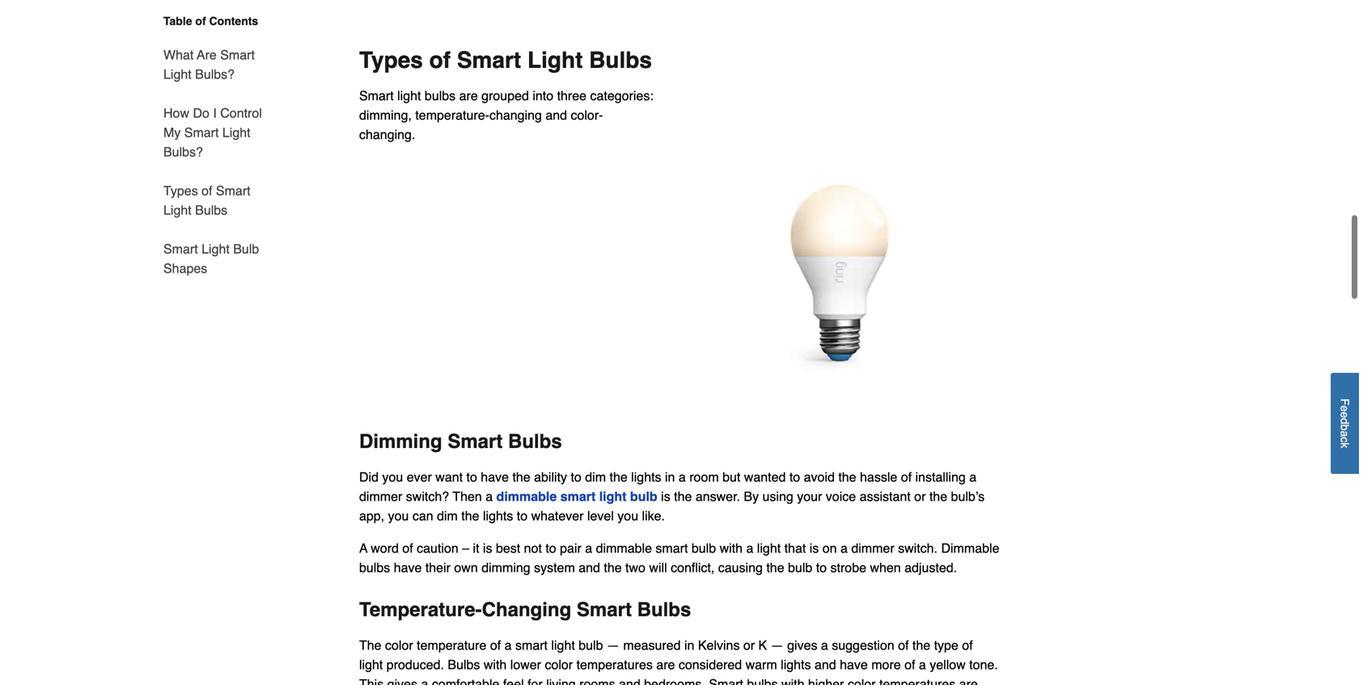 Task type: vqa. For each thing, say whether or not it's contained in the screenshot.
doubt,
no



Task type: describe. For each thing, give the bounding box(es) containing it.
light inside how do i control my smart light bulbs?
[[223, 125, 251, 140]]

bulb up conflict, at bottom
[[692, 541, 717, 556]]

the color temperature of a smart light bulb — measured in kelvins or k — gives a suggestion of the type of light produced. bulbs with lower color temperatures are considered warm lights and have more of a yellow tone. this gives a comfortable feel for living rooms and bedrooms. smart bulbs with higher color temperatures a
[[359, 638, 1000, 686]]

switch.
[[899, 541, 938, 556]]

measured
[[624, 638, 681, 653]]

not
[[524, 541, 542, 556]]

do
[[193, 106, 210, 121]]

table of contents
[[164, 15, 258, 28]]

dimming,
[[359, 107, 412, 122]]

it
[[473, 541, 480, 556]]

f e e d b a c k button
[[1332, 373, 1360, 474]]

1 — from the left
[[607, 638, 620, 653]]

bulb up like.
[[631, 489, 658, 504]]

did you ever want to have the ability to dim the lights in a room but wanted to avoid the hassle of installing a dimmer switch? then a
[[359, 470, 977, 504]]

what
[[164, 47, 194, 62]]

answer.
[[696, 489, 741, 504]]

a up lower
[[505, 638, 512, 653]]

with inside the a word of caution – it is best not to pair a dimmable smart bulb with a light that is on a dimmer switch. dimmable bulbs have their own dimming system and the two will conflict, causing the bulb to strobe when adjusted.
[[720, 541, 743, 556]]

dimmer inside did you ever want to have the ability to dim the lights in a room but wanted to avoid the hassle of installing a dimmer switch? then a
[[359, 489, 403, 504]]

kelvins
[[698, 638, 740, 653]]

lights inside the color temperature of a smart light bulb — measured in kelvins or k — gives a suggestion of the type of light produced. bulbs with lower color temperatures are considered warm lights and have more of a yellow tone. this gives a comfortable feel for living rooms and bedrooms. smart bulbs with higher color temperatures a
[[781, 658, 812, 673]]

of right more
[[905, 658, 916, 673]]

to up 'then'
[[467, 470, 477, 485]]

and up higher
[[815, 658, 837, 673]]

like.
[[642, 509, 665, 524]]

of inside the a word of caution – it is best not to pair a dimmable smart bulb with a light that is on a dimmer switch. dimmable bulbs have their own dimming system and the two will conflict, causing the bulb to strobe when adjusted.
[[403, 541, 413, 556]]

bedrooms.
[[644, 677, 706, 686]]

a up causing
[[747, 541, 754, 556]]

temperature-
[[359, 599, 482, 621]]

light inside the a word of caution – it is best not to pair a dimmable smart bulb with a light that is on a dimmer switch. dimmable bulbs have their own dimming system and the two will conflict, causing the bulb to strobe when adjusted.
[[758, 541, 781, 556]]

0 horizontal spatial temperatures
[[577, 658, 653, 673]]

2 horizontal spatial color
[[848, 677, 876, 686]]

the down installing
[[930, 489, 948, 504]]

yellow
[[930, 658, 966, 673]]

dimming smart bulbs
[[359, 431, 562, 453]]

k
[[1339, 443, 1352, 449]]

adjusted.
[[905, 561, 958, 576]]

a left yellow
[[920, 658, 927, 673]]

–
[[462, 541, 470, 556]]

voice
[[826, 489, 857, 504]]

types of smart light bulbs link
[[164, 172, 266, 230]]

your
[[798, 489, 823, 504]]

bulbs? inside what are smart light bulbs?
[[195, 67, 235, 82]]

1 vertical spatial gives
[[387, 677, 418, 686]]

dimmable
[[942, 541, 1000, 556]]

their
[[426, 561, 451, 576]]

feel
[[503, 677, 524, 686]]

of inside did you ever want to have the ability to dim the lights in a room but wanted to avoid the hassle of installing a dimmer switch? then a
[[902, 470, 912, 485]]

smart light bulbs are grouped into three categories: dimming, temperature-changing and color- changing.
[[359, 88, 654, 142]]

the inside the color temperature of a smart light bulb — measured in kelvins or k — gives a suggestion of the type of light produced. bulbs with lower color temperatures are considered warm lights and have more of a yellow tone. this gives a comfortable feel for living rooms and bedrooms. smart bulbs with higher color temperatures a
[[913, 638, 931, 653]]

smart inside the color temperature of a smart light bulb — measured in kelvins or k — gives a suggestion of the type of light produced. bulbs with lower color temperatures are considered warm lights and have more of a yellow tone. this gives a comfortable feel for living rooms and bedrooms. smart bulbs with higher color temperatures a
[[709, 677, 744, 686]]

1 horizontal spatial gives
[[788, 638, 818, 653]]

how do i control my smart light bulbs? link
[[164, 94, 266, 172]]

i
[[213, 106, 217, 121]]

a left room
[[679, 470, 686, 485]]

bulbs inside the color temperature of a smart light bulb — measured in kelvins or k — gives a suggestion of the type of light produced. bulbs with lower color temperatures are considered warm lights and have more of a yellow tone. this gives a comfortable feel for living rooms and bedrooms. smart bulbs with higher color temperatures a
[[747, 677, 778, 686]]

shapes
[[164, 261, 207, 276]]

how do i control my smart light bulbs?
[[164, 106, 262, 159]]

app,
[[359, 509, 385, 524]]

this
[[359, 677, 384, 686]]

to inside is the answer. by using your voice assistant or the bulb's app, you can dim the lights to whatever level you like.
[[517, 509, 528, 524]]

and inside smart light bulbs are grouped into three categories: dimming, temperature-changing and color- changing.
[[546, 107, 567, 122]]

a down produced.
[[421, 677, 429, 686]]

higher
[[809, 677, 845, 686]]

want
[[436, 470, 463, 485]]

the
[[359, 638, 382, 653]]

what are smart light bulbs?
[[164, 47, 255, 82]]

bulbs up ability
[[508, 431, 562, 453]]

0 vertical spatial types of smart light bulbs
[[359, 47, 652, 73]]

will
[[650, 561, 668, 576]]

system
[[534, 561, 575, 576]]

f e e d b a c k
[[1339, 399, 1352, 449]]

three
[[557, 88, 587, 103]]

of right type
[[963, 638, 974, 653]]

a right pair
[[585, 541, 593, 556]]

bulb's
[[952, 489, 985, 504]]

temperature-
[[416, 107, 490, 122]]

on
[[823, 541, 837, 556]]

bulbs inside the a word of caution – it is best not to pair a dimmable smart bulb with a light that is on a dimmer switch. dimmable bulbs have their own dimming system and the two will conflict, causing the bulb to strobe when adjusted.
[[359, 561, 390, 576]]

light up level
[[600, 489, 627, 504]]

the up voice
[[839, 470, 857, 485]]

whatever
[[531, 509, 584, 524]]

smart inside what are smart light bulbs?
[[220, 47, 255, 62]]

of right table
[[195, 15, 206, 28]]

and inside the a word of caution – it is best not to pair a dimmable smart bulb with a light that is on a dimmer switch. dimmable bulbs have their own dimming system and the two will conflict, causing the bulb to strobe when adjusted.
[[579, 561, 601, 576]]

c
[[1339, 437, 1352, 443]]

1 horizontal spatial color
[[545, 658, 573, 673]]

a right 'then'
[[486, 489, 493, 504]]

dimmable smart light bulb
[[497, 489, 658, 504]]

tone.
[[970, 658, 999, 673]]

wanted
[[745, 470, 786, 485]]

of up temperature-
[[430, 47, 451, 73]]

smart inside smart light bulbs are grouped into three categories: dimming, temperature-changing and color- changing.
[[359, 88, 394, 103]]

types inside types of smart light bulbs
[[164, 183, 198, 198]]

or inside is the answer. by using your voice assistant or the bulb's app, you can dim the lights to whatever level you like.
[[915, 489, 926, 504]]

bulbs inside smart light bulbs are grouped into three categories: dimming, temperature-changing and color- changing.
[[425, 88, 456, 103]]

is inside is the answer. by using your voice assistant or the bulb's app, you can dim the lights to whatever level you like.
[[661, 489, 671, 504]]

bulbs inside types of smart light bulbs
[[195, 203, 228, 218]]

smart inside types of smart light bulbs
[[216, 183, 251, 198]]

produced.
[[387, 658, 444, 673]]

table
[[164, 15, 192, 28]]

light inside smart light bulbs are grouped into three categories: dimming, temperature-changing and color- changing.
[[398, 88, 421, 103]]

for
[[528, 677, 543, 686]]

smart up want on the bottom left
[[448, 431, 503, 453]]

to up dimmable smart light bulb link at the left
[[571, 470, 582, 485]]

word
[[371, 541, 399, 556]]

2 horizontal spatial is
[[810, 541, 819, 556]]

rooms
[[580, 677, 616, 686]]

you left can
[[388, 509, 409, 524]]

a ring smart light bulb. image
[[680, 86, 1001, 407]]

type
[[935, 638, 959, 653]]

temperature
[[417, 638, 487, 653]]

are
[[197, 47, 217, 62]]

lights inside is the answer. by using your voice assistant or the bulb's app, you can dim the lights to whatever level you like.
[[483, 509, 513, 524]]

light up the this
[[359, 658, 383, 673]]

did
[[359, 470, 379, 485]]

f
[[1339, 399, 1352, 406]]

b
[[1339, 425, 1352, 431]]

more
[[872, 658, 902, 673]]

the down room
[[674, 489, 692, 504]]

contents
[[209, 15, 258, 28]]

conflict,
[[671, 561, 715, 576]]

the down 'then'
[[462, 509, 480, 524]]

ever
[[407, 470, 432, 485]]

you inside did you ever want to have the ability to dim the lights in a room but wanted to avoid the hassle of installing a dimmer switch? then a
[[382, 470, 403, 485]]



Task type: locate. For each thing, give the bounding box(es) containing it.
to
[[467, 470, 477, 485], [571, 470, 582, 485], [790, 470, 801, 485], [517, 509, 528, 524], [546, 541, 557, 556], [817, 561, 827, 576]]

smart up the grouped
[[457, 47, 521, 73]]

1 vertical spatial with
[[484, 658, 507, 673]]

temperatures up rooms
[[577, 658, 653, 673]]

1 horizontal spatial smart
[[561, 489, 596, 504]]

1 vertical spatial dimmer
[[852, 541, 895, 556]]

bulb down that
[[788, 561, 813, 576]]

and down pair
[[579, 561, 601, 576]]

dim inside did you ever want to have the ability to dim the lights in a room but wanted to avoid the hassle of installing a dimmer switch? then a
[[585, 470, 606, 485]]

are up bedrooms.
[[657, 658, 675, 673]]

light down what
[[164, 67, 192, 82]]

0 vertical spatial color
[[385, 638, 413, 653]]

1 vertical spatial in
[[685, 638, 695, 653]]

dimmer up app,
[[359, 489, 403, 504]]

0 horizontal spatial bulbs
[[359, 561, 390, 576]]

of down how do i control my smart light bulbs? link
[[202, 183, 212, 198]]

bulbs down word
[[359, 561, 390, 576]]

smart inside smart light bulb shapes
[[164, 242, 198, 257]]

to right not
[[546, 541, 557, 556]]

1 horizontal spatial have
[[481, 470, 509, 485]]

is
[[661, 489, 671, 504], [483, 541, 493, 556], [810, 541, 819, 556]]

light left that
[[758, 541, 781, 556]]

have inside the a word of caution – it is best not to pair a dimmable smart bulb with a light that is on a dimmer switch. dimmable bulbs have their own dimming system and the two will conflict, causing the bulb to strobe when adjusted.
[[394, 561, 422, 576]]

1 horizontal spatial are
[[657, 658, 675, 673]]

what are smart light bulbs? link
[[164, 36, 266, 94]]

are inside smart light bulbs are grouped into three categories: dimming, temperature-changing and color- changing.
[[459, 88, 478, 103]]

2 horizontal spatial with
[[782, 677, 805, 686]]

then
[[453, 489, 482, 504]]

0 horizontal spatial is
[[483, 541, 493, 556]]

types
[[359, 47, 423, 73], [164, 183, 198, 198]]

smart right are
[[220, 47, 255, 62]]

1 vertical spatial smart
[[656, 541, 688, 556]]

2 vertical spatial have
[[840, 658, 868, 673]]

temperature-changing smart bulbs
[[359, 599, 692, 621]]

dimmer up when
[[852, 541, 895, 556]]

with up feel
[[484, 658, 507, 673]]

to up not
[[517, 509, 528, 524]]

color
[[385, 638, 413, 653], [545, 658, 573, 673], [848, 677, 876, 686]]

room
[[690, 470, 719, 485]]

1 horizontal spatial types of smart light bulbs
[[359, 47, 652, 73]]

bulb up rooms
[[579, 638, 603, 653]]

the up level
[[610, 470, 628, 485]]

with left higher
[[782, 677, 805, 686]]

table of contents element
[[144, 13, 266, 278]]

0 horizontal spatial in
[[665, 470, 675, 485]]

1 horizontal spatial lights
[[632, 470, 662, 485]]

lights up higher
[[781, 658, 812, 673]]

—
[[607, 638, 620, 653], [771, 638, 784, 653]]

types down my
[[164, 183, 198, 198]]

smart up shapes
[[164, 242, 198, 257]]

have inside the color temperature of a smart light bulb — measured in kelvins or k — gives a suggestion of the type of light produced. bulbs with lower color temperatures are considered warm lights and have more of a yellow tone. this gives a comfortable feel for living rooms and bedrooms. smart bulbs with higher color temperatures a
[[840, 658, 868, 673]]

strobe
[[831, 561, 867, 576]]

lights up best
[[483, 509, 513, 524]]

light up into
[[528, 47, 583, 73]]

1 horizontal spatial dim
[[585, 470, 606, 485]]

bulbs up temperature-
[[425, 88, 456, 103]]

color up produced.
[[385, 638, 413, 653]]

1 vertical spatial color
[[545, 658, 573, 673]]

own
[[454, 561, 478, 576]]

gives
[[788, 638, 818, 653], [387, 677, 418, 686]]

0 vertical spatial are
[[459, 88, 478, 103]]

you left like.
[[618, 509, 639, 524]]

types of smart light bulbs up the grouped
[[359, 47, 652, 73]]

bulb inside the color temperature of a smart light bulb — measured in kelvins or k — gives a suggestion of the type of light produced. bulbs with lower color temperatures are considered warm lights and have more of a yellow tone. this gives a comfortable feel for living rooms and bedrooms. smart bulbs with higher color temperatures a
[[579, 638, 603, 653]]

but
[[723, 470, 741, 485]]

is right it
[[483, 541, 493, 556]]

2 horizontal spatial bulbs
[[747, 677, 778, 686]]

a up k
[[1339, 431, 1352, 437]]

1 vertical spatial types of smart light bulbs
[[164, 183, 251, 218]]

gives right k
[[788, 638, 818, 653]]

have up 'then'
[[481, 470, 509, 485]]

of up more
[[899, 638, 909, 653]]

1 vertical spatial bulbs
[[359, 561, 390, 576]]

can
[[413, 509, 434, 524]]

two
[[626, 561, 646, 576]]

bulb
[[233, 242, 259, 257]]

0 horizontal spatial have
[[394, 561, 422, 576]]

changing.
[[359, 127, 416, 142]]

k
[[759, 638, 768, 653]]

bulbs inside the color temperature of a smart light bulb — measured in kelvins or k — gives a suggestion of the type of light produced. bulbs with lower color temperatures are considered warm lights and have more of a yellow tone. this gives a comfortable feel for living rooms and bedrooms. smart bulbs with higher color temperatures a
[[448, 658, 480, 673]]

causing
[[719, 561, 763, 576]]

is the answer. by using your voice assistant or the bulb's app, you can dim the lights to whatever level you like.
[[359, 489, 985, 524]]

or inside the color temperature of a smart light bulb — measured in kelvins or k — gives a suggestion of the type of light produced. bulbs with lower color temperatures are considered warm lights and have more of a yellow tone. this gives a comfortable feel for living rooms and bedrooms. smart bulbs with higher color temperatures a
[[744, 638, 755, 653]]

0 vertical spatial temperatures
[[577, 658, 653, 673]]

comfortable
[[432, 677, 500, 686]]

1 horizontal spatial temperatures
[[880, 677, 956, 686]]

lower
[[511, 658, 542, 673]]

pair
[[560, 541, 582, 556]]

are
[[459, 88, 478, 103], [657, 658, 675, 673]]

types up dimming,
[[359, 47, 423, 73]]

light inside types of smart light bulbs
[[164, 203, 192, 218]]

light left bulb
[[202, 242, 230, 257]]

is left on
[[810, 541, 819, 556]]

dimmer
[[359, 489, 403, 504], [852, 541, 895, 556]]

bulbs up measured
[[638, 599, 692, 621]]

installing
[[916, 470, 966, 485]]

smart down do
[[184, 125, 219, 140]]

bulbs down warm
[[747, 677, 778, 686]]

in up is the answer. by using your voice assistant or the bulb's app, you can dim the lights to whatever level you like. on the bottom of page
[[665, 470, 675, 485]]

2 vertical spatial color
[[848, 677, 876, 686]]

light
[[528, 47, 583, 73], [164, 67, 192, 82], [223, 125, 251, 140], [164, 203, 192, 218], [202, 242, 230, 257]]

1 horizontal spatial with
[[720, 541, 743, 556]]

a inside button
[[1339, 431, 1352, 437]]

the
[[513, 470, 531, 485], [610, 470, 628, 485], [839, 470, 857, 485], [674, 489, 692, 504], [930, 489, 948, 504], [462, 509, 480, 524], [604, 561, 622, 576], [767, 561, 785, 576], [913, 638, 931, 653]]

— right k
[[771, 638, 784, 653]]

smart inside the color temperature of a smart light bulb — measured in kelvins or k — gives a suggestion of the type of light produced. bulbs with lower color temperatures are considered warm lights and have more of a yellow tone. this gives a comfortable feel for living rooms and bedrooms. smart bulbs with higher color temperatures a
[[516, 638, 548, 653]]

when
[[871, 561, 902, 576]]

dim inside is the answer. by using your voice assistant or the bulb's app, you can dim the lights to whatever level you like.
[[437, 509, 458, 524]]

— left measured
[[607, 638, 620, 653]]

light inside smart light bulb shapes
[[202, 242, 230, 257]]

1 horizontal spatial types
[[359, 47, 423, 73]]

2 horizontal spatial lights
[[781, 658, 812, 673]]

grouped
[[482, 88, 529, 103]]

my
[[164, 125, 181, 140]]

in inside the color temperature of a smart light bulb — measured in kelvins or k — gives a suggestion of the type of light produced. bulbs with lower color temperatures are considered warm lights and have more of a yellow tone. this gives a comfortable feel for living rooms and bedrooms. smart bulbs with higher color temperatures a
[[685, 638, 695, 653]]

1 horizontal spatial in
[[685, 638, 695, 653]]

have inside did you ever want to have the ability to dim the lights in a room but wanted to avoid the hassle of installing a dimmer switch? then a
[[481, 470, 509, 485]]

dimmable up two
[[596, 541, 652, 556]]

a word of caution – it is best not to pair a dimmable smart bulb with a light that is on a dimmer switch. dimmable bulbs have their own dimming system and the two will conflict, causing the bulb to strobe when adjusted.
[[359, 541, 1000, 576]]

are up temperature-
[[459, 88, 478, 103]]

changing
[[482, 599, 572, 621]]

bulbs?
[[195, 67, 235, 82], [164, 144, 203, 159]]

smart light bulb shapes link
[[164, 230, 266, 278]]

color up living
[[545, 658, 573, 673]]

smart up bulb
[[216, 183, 251, 198]]

0 horizontal spatial dimmer
[[359, 489, 403, 504]]

1 horizontal spatial dimmer
[[852, 541, 895, 556]]

0 horizontal spatial dim
[[437, 509, 458, 524]]

1 horizontal spatial dimmable
[[596, 541, 652, 556]]

smart inside how do i control my smart light bulbs?
[[184, 125, 219, 140]]

2 — from the left
[[771, 638, 784, 653]]

1 vertical spatial bulbs?
[[164, 144, 203, 159]]

smart light bulb shapes
[[164, 242, 259, 276]]

0 horizontal spatial smart
[[516, 638, 548, 653]]

1 vertical spatial are
[[657, 658, 675, 673]]

assistant
[[860, 489, 911, 504]]

d
[[1339, 419, 1352, 425]]

with
[[720, 541, 743, 556], [484, 658, 507, 673], [782, 677, 805, 686]]

0 vertical spatial in
[[665, 470, 675, 485]]

the right causing
[[767, 561, 785, 576]]

to down on
[[817, 561, 827, 576]]

hassle
[[861, 470, 898, 485]]

control
[[220, 106, 262, 121]]

0 horizontal spatial color
[[385, 638, 413, 653]]

light up smart light bulb shapes link
[[164, 203, 192, 218]]

dimmable smart light bulb link
[[497, 489, 658, 504]]

of right the hassle
[[902, 470, 912, 485]]

bulbs
[[425, 88, 456, 103], [359, 561, 390, 576], [747, 677, 778, 686]]

2 vertical spatial bulbs
[[747, 677, 778, 686]]

0 horizontal spatial types of smart light bulbs
[[164, 183, 251, 218]]

of
[[195, 15, 206, 28], [430, 47, 451, 73], [202, 183, 212, 198], [902, 470, 912, 485], [403, 541, 413, 556], [490, 638, 501, 653], [899, 638, 909, 653], [963, 638, 974, 653], [905, 658, 916, 673]]

in up considered
[[685, 638, 695, 653]]

light up living
[[552, 638, 575, 653]]

2 horizontal spatial smart
[[656, 541, 688, 556]]

0 vertical spatial or
[[915, 489, 926, 504]]

0 horizontal spatial lights
[[483, 509, 513, 524]]

smart
[[457, 47, 521, 73], [220, 47, 255, 62], [359, 88, 394, 103], [184, 125, 219, 140], [216, 183, 251, 198], [164, 242, 198, 257], [448, 431, 503, 453], [577, 599, 632, 621], [709, 677, 744, 686]]

the left two
[[604, 561, 622, 576]]

bulbs
[[589, 47, 652, 73], [195, 203, 228, 218], [508, 431, 562, 453], [638, 599, 692, 621], [448, 658, 480, 673]]

0 vertical spatial smart
[[561, 489, 596, 504]]

light up dimming,
[[398, 88, 421, 103]]

by
[[744, 489, 759, 504]]

1 e from the top
[[1339, 406, 1352, 412]]

living
[[547, 677, 576, 686]]

to up your
[[790, 470, 801, 485]]

light down control
[[223, 125, 251, 140]]

light
[[398, 88, 421, 103], [600, 489, 627, 504], [758, 541, 781, 556], [552, 638, 575, 653], [359, 658, 383, 673]]

smart down two
[[577, 599, 632, 621]]

warm
[[746, 658, 778, 673]]

0 vertical spatial have
[[481, 470, 509, 485]]

a up the bulb's
[[970, 470, 977, 485]]

1 vertical spatial dim
[[437, 509, 458, 524]]

smart inside the a word of caution – it is best not to pair a dimmable smart bulb with a light that is on a dimmer switch. dimmable bulbs have their own dimming system and the two will conflict, causing the bulb to strobe when adjusted.
[[656, 541, 688, 556]]

bulbs? down my
[[164, 144, 203, 159]]

into
[[533, 88, 554, 103]]

2 vertical spatial lights
[[781, 658, 812, 673]]

1 vertical spatial or
[[744, 638, 755, 653]]

2 e from the top
[[1339, 412, 1352, 419]]

best
[[496, 541, 521, 556]]

0 horizontal spatial types
[[164, 183, 198, 198]]

how
[[164, 106, 189, 121]]

1 vertical spatial have
[[394, 561, 422, 576]]

dimming
[[482, 561, 531, 576]]

light inside what are smart light bulbs?
[[164, 67, 192, 82]]

0 horizontal spatial with
[[484, 658, 507, 673]]

1 vertical spatial dimmable
[[596, 541, 652, 556]]

0 vertical spatial with
[[720, 541, 743, 556]]

smart
[[561, 489, 596, 504], [656, 541, 688, 556], [516, 638, 548, 653]]

0 vertical spatial bulbs
[[425, 88, 456, 103]]

0 horizontal spatial are
[[459, 88, 478, 103]]

dimmer inside the a word of caution – it is best not to pair a dimmable smart bulb with a light that is on a dimmer switch. dimmable bulbs have their own dimming system and the two will conflict, causing the bulb to strobe when adjusted.
[[852, 541, 895, 556]]

0 horizontal spatial gives
[[387, 677, 418, 686]]

the left ability
[[513, 470, 531, 485]]

dimmable down ability
[[497, 489, 557, 504]]

smart down considered
[[709, 677, 744, 686]]

have down word
[[394, 561, 422, 576]]

a up higher
[[822, 638, 829, 653]]

using
[[763, 489, 794, 504]]

1 horizontal spatial or
[[915, 489, 926, 504]]

smart up whatever
[[561, 489, 596, 504]]

dim right can
[[437, 509, 458, 524]]

lights
[[632, 470, 662, 485], [483, 509, 513, 524], [781, 658, 812, 673]]

1 vertical spatial lights
[[483, 509, 513, 524]]

e up b
[[1339, 412, 1352, 419]]

avoid
[[804, 470, 835, 485]]

types of smart light bulbs inside table of contents element
[[164, 183, 251, 218]]

a right on
[[841, 541, 848, 556]]

have down suggestion
[[840, 658, 868, 673]]

2 vertical spatial with
[[782, 677, 805, 686]]

considered
[[679, 658, 742, 673]]

are inside the color temperature of a smart light bulb — measured in kelvins or k — gives a suggestion of the type of light produced. bulbs with lower color temperatures are considered warm lights and have more of a yellow tone. this gives a comfortable feel for living rooms and bedrooms. smart bulbs with higher color temperatures a
[[657, 658, 675, 673]]

1 horizontal spatial is
[[661, 489, 671, 504]]

dimming
[[359, 431, 443, 453]]

with up causing
[[720, 541, 743, 556]]

0 vertical spatial dim
[[585, 470, 606, 485]]

smart up lower
[[516, 638, 548, 653]]

categories:
[[591, 88, 654, 103]]

2 horizontal spatial have
[[840, 658, 868, 673]]

of right word
[[403, 541, 413, 556]]

bulb
[[631, 489, 658, 504], [692, 541, 717, 556], [788, 561, 813, 576], [579, 638, 603, 653]]

2 vertical spatial smart
[[516, 638, 548, 653]]

0 vertical spatial lights
[[632, 470, 662, 485]]

0 horizontal spatial —
[[607, 638, 620, 653]]

changing
[[490, 107, 542, 122]]

a
[[359, 541, 368, 556]]

bulbs? down are
[[195, 67, 235, 82]]

0 vertical spatial gives
[[788, 638, 818, 653]]

or down installing
[[915, 489, 926, 504]]

0 vertical spatial dimmer
[[359, 489, 403, 504]]

or left k
[[744, 638, 755, 653]]

suggestion
[[832, 638, 895, 653]]

1 vertical spatial temperatures
[[880, 677, 956, 686]]

0 horizontal spatial or
[[744, 638, 755, 653]]

1 horizontal spatial bulbs
[[425, 88, 456, 103]]

1 horizontal spatial —
[[771, 638, 784, 653]]

in inside did you ever want to have the ability to dim the lights in a room but wanted to avoid the hassle of installing a dimmer switch? then a
[[665, 470, 675, 485]]

dim up dimmable smart light bulb
[[585, 470, 606, 485]]

1 vertical spatial types
[[164, 183, 198, 198]]

0 vertical spatial dimmable
[[497, 489, 557, 504]]

is up like.
[[661, 489, 671, 504]]

bulbs up comfortable
[[448, 658, 480, 673]]

dimmable inside the a word of caution – it is best not to pair a dimmable smart bulb with a light that is on a dimmer switch. dimmable bulbs have their own dimming system and the two will conflict, causing the bulb to strobe when adjusted.
[[596, 541, 652, 556]]

temperatures
[[577, 658, 653, 673], [880, 677, 956, 686]]

and
[[546, 107, 567, 122], [579, 561, 601, 576], [815, 658, 837, 673], [619, 677, 641, 686]]

lights inside did you ever want to have the ability to dim the lights in a room but wanted to avoid the hassle of installing a dimmer switch? then a
[[632, 470, 662, 485]]

and right rooms
[[619, 677, 641, 686]]

bulbs? inside how do i control my smart light bulbs?
[[164, 144, 203, 159]]

ability
[[534, 470, 567, 485]]

0 vertical spatial bulbs?
[[195, 67, 235, 82]]

types of smart light bulbs up smart light bulb shapes link
[[164, 183, 251, 218]]

switch?
[[406, 489, 449, 504]]

bulbs up categories:
[[589, 47, 652, 73]]

in
[[665, 470, 675, 485], [685, 638, 695, 653]]

0 horizontal spatial dimmable
[[497, 489, 557, 504]]

of right 'temperature'
[[490, 638, 501, 653]]

or
[[915, 489, 926, 504], [744, 638, 755, 653]]

0 vertical spatial types
[[359, 47, 423, 73]]



